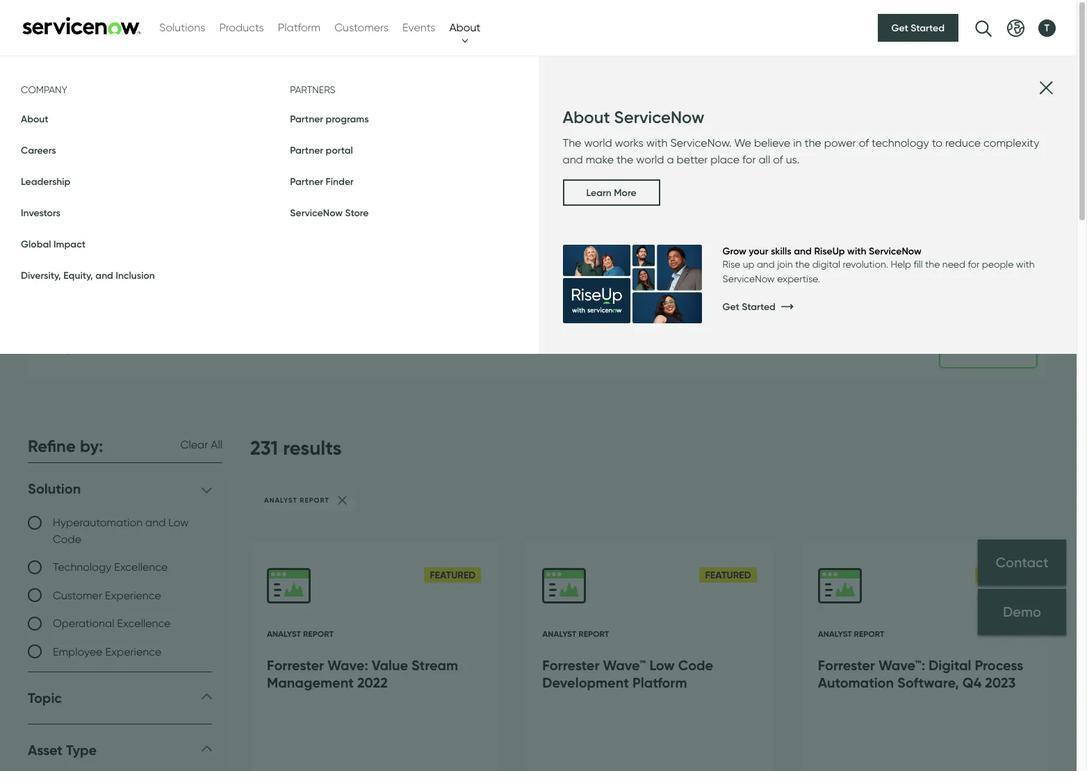 Task type: vqa. For each thing, say whether or not it's contained in the screenshot.
Cookies.
no



Task type: describe. For each thing, give the bounding box(es) containing it.
up
[[743, 259, 755, 270]]

your
[[749, 245, 769, 257]]

believe
[[754, 136, 791, 150]]

servicenow.
[[671, 136, 732, 150]]

we
[[536, 182, 558, 202]]

report for wave™
[[579, 629, 609, 639]]

1 vertical spatial get started
[[723, 301, 776, 313]]

diversity, equity, and inclusion link
[[21, 269, 155, 282]]

value
[[372, 656, 408, 674]]

technology
[[872, 136, 930, 150]]

231 results
[[250, 436, 342, 460]]

employee
[[53, 645, 103, 659]]

riseup
[[815, 245, 845, 257]]

software,
[[898, 674, 960, 691]]

report for wave:
[[303, 629, 334, 639]]

customer experience
[[53, 589, 161, 602]]

products button
[[219, 19, 264, 36]]

for inside the grow your skills and riseup with servicenow rise up and join the digital revolution. help fill the need for people with servicenow expertise.
[[968, 259, 980, 270]]

wave™
[[603, 656, 646, 674]]

experienced
[[352, 182, 447, 202]]

0 vertical spatial get started link
[[878, 14, 959, 42]]

the down works
[[617, 153, 634, 166]]

1 vertical spatial with
[[848, 245, 867, 257]]

the world works with servicenow. we believe in the power of technology to reduce complexity and make the world a better place for all of us.
[[563, 136, 1040, 166]]

asset type
[[28, 741, 97, 759]]

partners
[[290, 84, 336, 95]]

2023
[[986, 674, 1016, 691]]

partner finder link
[[290, 175, 354, 188]]

for inside the world works with servicenow. we believe in the power of technology to reduce complexity and make the world a better place for all of us.
[[743, 153, 756, 166]]

and down the your
[[757, 259, 775, 270]]

global
[[21, 238, 51, 250]]

servicenow up help
[[869, 245, 922, 257]]

people
[[983, 259, 1014, 270]]

technology
[[53, 561, 111, 574]]

learn more
[[587, 187, 637, 199]]

clear all link
[[181, 437, 223, 455]]

technology excellence
[[53, 561, 168, 574]]

analyst
[[264, 496, 298, 505]]

refine by:
[[28, 436, 103, 456]]

digital
[[813, 259, 841, 270]]

solutions button
[[159, 19, 205, 36]]

partner programs link
[[290, 113, 369, 125]]

code for forrester wave™ low code development platform
[[679, 656, 714, 674]]

customer
[[53, 589, 102, 602]]

stream
[[412, 656, 458, 674]]

investors link
[[21, 207, 60, 219]]

servicenow down the up
[[723, 274, 775, 285]]

231
[[250, 436, 278, 460]]

1 an from the left
[[328, 182, 348, 202]]

clear
[[181, 438, 208, 452]]

developer,
[[452, 182, 532, 202]]

investors
[[21, 207, 60, 219]]

excellence for technology excellence
[[114, 561, 168, 574]]

experience for customer experience
[[105, 589, 161, 602]]

platform button
[[278, 19, 321, 36]]

we
[[735, 136, 752, 150]]

1 you from the left
[[98, 182, 125, 202]]

analyst report for wave:
[[267, 629, 334, 639]]

digital
[[929, 656, 972, 674]]

process
[[975, 656, 1024, 674]]

customers
[[335, 21, 389, 34]]

topic
[[28, 689, 62, 707]]

are
[[129, 182, 155, 202]]

global impact link
[[21, 238, 86, 250]]

center
[[94, 99, 139, 115]]

resource center
[[28, 127, 283, 169]]

finder
[[326, 175, 354, 188]]

store
[[345, 207, 369, 219]]

report
[[300, 496, 330, 505]]

to inside the world works with servicenow. we believe in the power of technology to reduce complexity and make the world a better place for all of us.
[[932, 136, 943, 150]]

results
[[283, 436, 342, 460]]

partner portal
[[290, 144, 353, 156]]

impact
[[54, 238, 86, 250]]

all
[[759, 153, 771, 166]]

events button
[[403, 19, 436, 36]]

refine
[[28, 436, 76, 456]]

0 vertical spatial get started
[[892, 22, 945, 34]]

analyst report for wave™:
[[818, 629, 885, 639]]

wave™:
[[879, 656, 926, 674]]

get for get started link to the bottom
[[723, 301, 740, 313]]

analyst report
[[264, 496, 330, 505]]

asset
[[28, 741, 63, 759]]

Search resources field
[[28, 313, 1049, 380]]

learn
[[587, 187, 612, 199]]

low for wave™
[[650, 656, 675, 674]]

report for wave™:
[[854, 629, 885, 639]]

2 you from the left
[[707, 182, 734, 202]]

about for about servicenow
[[563, 107, 610, 127]]

need
[[943, 259, 966, 270]]

solution
[[28, 480, 81, 497]]

make
[[586, 153, 614, 166]]

help
[[891, 259, 912, 270]]

skills
[[771, 245, 792, 257]]

experience for employee experience
[[105, 645, 162, 659]]

global impact
[[21, 238, 86, 250]]

portal
[[326, 144, 353, 156]]

forrester wave™: digital process automation software, q4 2023
[[818, 656, 1024, 691]]

by:
[[80, 436, 103, 456]]

have
[[562, 182, 600, 202]]

inclusion
[[116, 269, 155, 282]]

about button
[[450, 19, 481, 36]]

resource
[[28, 127, 169, 169]]

diversity,
[[21, 269, 61, 282]]

the up expertise.
[[796, 259, 810, 270]]

partner for partner portal
[[290, 144, 323, 156]]

analyst report for wave™
[[543, 629, 609, 639]]

products
[[219, 21, 264, 34]]



Task type: locate. For each thing, give the bounding box(es) containing it.
partner for partner finder
[[290, 175, 323, 188]]

forrester inside forrester wave™: digital process automation software, q4 2023
[[818, 656, 875, 674]]

1 vertical spatial for
[[682, 182, 702, 202]]

whether
[[28, 182, 94, 202]]

analyst report
[[267, 629, 334, 639], [543, 629, 609, 639], [818, 629, 885, 639]]

you left "are"
[[98, 182, 125, 202]]

low inside the "hyperautomation and low code"
[[169, 516, 189, 529]]

featured for forrester wave™: digital process automation software, q4 2023
[[981, 569, 1027, 582]]

partner
[[290, 113, 323, 125], [290, 144, 323, 156], [290, 175, 323, 188]]

1 horizontal spatial started
[[911, 22, 945, 34]]

analyst for forrester wave™: digital process automation software, q4 2023
[[818, 629, 852, 639]]

servicenow store link
[[290, 207, 369, 219]]

experience up operational excellence
[[105, 589, 161, 602]]

2 analyst report from the left
[[543, 629, 609, 639]]

forrester left 'wave™:'
[[818, 656, 875, 674]]

1 vertical spatial low
[[650, 656, 675, 674]]

0 horizontal spatial analyst
[[267, 629, 301, 639]]

servicenow down or
[[290, 207, 343, 219]]

1 horizontal spatial get started
[[892, 22, 945, 34]]

clear all
[[181, 438, 223, 452]]

2 horizontal spatial report
[[854, 629, 885, 639]]

q4
[[963, 674, 982, 691]]

and right equity,
[[95, 269, 113, 282]]

0 vertical spatial started
[[911, 22, 945, 34]]

2 partner from the top
[[290, 144, 323, 156]]

about
[[450, 21, 481, 34], [563, 107, 610, 127], [21, 113, 48, 125]]

type
[[66, 741, 97, 759]]

careers
[[21, 144, 56, 156]]

and
[[563, 153, 583, 166], [794, 245, 812, 257], [757, 259, 775, 270], [95, 269, 113, 282], [145, 516, 166, 529]]

2 horizontal spatial about
[[563, 107, 610, 127]]

0 horizontal spatial featured
[[430, 569, 476, 582]]

1 report from the left
[[303, 629, 334, 639]]

2 forrester from the left
[[543, 656, 600, 674]]

excellence up the employee experience
[[117, 617, 171, 630]]

low
[[169, 516, 189, 529], [650, 656, 675, 674]]

1 horizontal spatial to
[[932, 136, 943, 150]]

0 vertical spatial partner
[[290, 113, 323, 125]]

report up the wave™
[[579, 629, 609, 639]]

grow
[[723, 245, 747, 257]]

the right fill
[[926, 259, 940, 270]]

partner finder
[[290, 175, 354, 188]]

forrester left the wave™
[[543, 656, 600, 674]]

3 analyst from the left
[[818, 629, 852, 639]]

new
[[159, 182, 190, 202]]

forrester left wave:
[[267, 656, 324, 674]]

forrester for forrester wave™ low code development platform
[[543, 656, 600, 674]]

0 vertical spatial low
[[169, 516, 189, 529]]

get
[[892, 22, 909, 34], [723, 301, 740, 313]]

development platform
[[543, 674, 687, 691]]

0 horizontal spatial code
[[53, 533, 81, 546]]

1 partner from the top
[[290, 113, 323, 125]]

to
[[932, 136, 943, 150], [195, 182, 210, 202]]

servicenow up works
[[614, 107, 705, 127]]

complexity
[[984, 136, 1040, 150]]

with right people
[[1017, 259, 1035, 270]]

2 vertical spatial for
[[968, 259, 980, 270]]

report up 'wave™:'
[[854, 629, 885, 639]]

0 vertical spatial to
[[932, 136, 943, 150]]

2 vertical spatial partner
[[290, 175, 323, 188]]

forrester inside forrester wave: value stream management 2022
[[267, 656, 324, 674]]

of right power
[[859, 136, 869, 150]]

resource
[[28, 99, 91, 115]]

1 vertical spatial world
[[637, 153, 664, 166]]

leadership link
[[21, 175, 71, 188]]

1 vertical spatial started
[[742, 301, 776, 313]]

3 partner from the top
[[290, 175, 323, 188]]

1 vertical spatial to
[[195, 182, 210, 202]]

1 analyst report from the left
[[267, 629, 334, 639]]

about down company
[[21, 113, 48, 125]]

2 analyst from the left
[[543, 629, 577, 639]]

1 horizontal spatial low
[[650, 656, 675, 674]]

0 vertical spatial with
[[647, 136, 668, 150]]

0 vertical spatial excellence
[[114, 561, 168, 574]]

0 horizontal spatial for
[[682, 182, 702, 202]]

and right skills
[[794, 245, 812, 257]]

partner for partner programs
[[290, 113, 323, 125]]

0 horizontal spatial started
[[742, 301, 776, 313]]

about right events
[[450, 21, 481, 34]]

of right all
[[773, 153, 784, 166]]

all
[[211, 438, 223, 452]]

forrester wave: value stream management 2022
[[267, 656, 458, 691]]

3 featured from the left
[[981, 569, 1027, 582]]

0 vertical spatial world
[[584, 136, 612, 150]]

1 vertical spatial excellence
[[117, 617, 171, 630]]

1 vertical spatial get started link
[[723, 295, 1053, 319]]

2022
[[357, 674, 388, 691]]

1 horizontal spatial analyst report
[[543, 629, 609, 639]]

world left a
[[637, 153, 664, 166]]

diversity, equity, and inclusion
[[21, 269, 155, 282]]

you
[[98, 182, 125, 202], [707, 182, 734, 202]]

3 analyst report from the left
[[818, 629, 885, 639]]

2 horizontal spatial with
[[1017, 259, 1035, 270]]

1 horizontal spatial about
[[450, 21, 481, 34]]

2 report from the left
[[579, 629, 609, 639]]

hyperautomation and low code
[[53, 516, 189, 546]]

platform
[[278, 21, 321, 34]]

excellence down the "hyperautomation and low code"
[[114, 561, 168, 574]]

resource center
[[28, 99, 139, 115]]

low inside forrester wave™ low code development platform
[[650, 656, 675, 674]]

forrester inside forrester wave™ low code development platform
[[543, 656, 600, 674]]

and inside the "hyperautomation and low code"
[[145, 516, 166, 529]]

2 an from the left
[[604, 182, 624, 202]]

0 horizontal spatial analyst report
[[267, 629, 334, 639]]

to left reduce
[[932, 136, 943, 150]]

get started
[[892, 22, 945, 34], [723, 301, 776, 313]]

analyst for forrester wave: value stream management 2022
[[267, 629, 301, 639]]

partner left portal
[[290, 144, 323, 156]]

0 vertical spatial code
[[53, 533, 81, 546]]

analyst report up the wave™
[[543, 629, 609, 639]]

1 horizontal spatial for
[[743, 153, 756, 166]]

0 horizontal spatial get started
[[723, 301, 776, 313]]

code for hyperautomation and low code
[[53, 533, 81, 546]]

about up the
[[563, 107, 610, 127]]

for right need
[[968, 259, 980, 270]]

0 horizontal spatial forrester
[[267, 656, 324, 674]]

forrester
[[267, 656, 324, 674], [543, 656, 600, 674], [818, 656, 875, 674]]

1 forrester from the left
[[267, 656, 324, 674]]

partner portal link
[[290, 144, 353, 156]]

0 horizontal spatial you
[[98, 182, 125, 202]]

0 horizontal spatial low
[[169, 516, 189, 529]]

rise
[[723, 259, 741, 270]]

and right hyperautomation
[[145, 516, 166, 529]]

whether you are new to servicenow or an experienced developer, we have an option for you
[[28, 182, 734, 202]]

reduce
[[946, 136, 981, 150]]

servicenow image
[[21, 16, 143, 34]]

code
[[53, 533, 81, 546], [679, 656, 714, 674]]

started
[[911, 22, 945, 34], [742, 301, 776, 313]]

1 horizontal spatial you
[[707, 182, 734, 202]]

2 horizontal spatial analyst report
[[818, 629, 885, 639]]

and inside the world works with servicenow. we believe in the power of technology to reduce complexity and make the world a better place for all of us.
[[563, 153, 583, 166]]

1 vertical spatial get
[[723, 301, 740, 313]]

0 horizontal spatial to
[[195, 182, 210, 202]]

the
[[805, 136, 822, 150], [617, 153, 634, 166], [796, 259, 810, 270], [926, 259, 940, 270]]

started for topmost get started link
[[911, 22, 945, 34]]

servicenow down center
[[215, 182, 304, 202]]

1 analyst from the left
[[267, 629, 301, 639]]

code inside forrester wave™ low code development platform
[[679, 656, 714, 674]]

analyst report up management at bottom left
[[267, 629, 334, 639]]

report up wave:
[[303, 629, 334, 639]]

1 horizontal spatial an
[[604, 182, 624, 202]]

2 horizontal spatial forrester
[[818, 656, 875, 674]]

solutions
[[159, 21, 205, 34]]

1 horizontal spatial get
[[892, 22, 909, 34]]

experience down operational excellence
[[105, 645, 162, 659]]

low for and
[[169, 516, 189, 529]]

world up make
[[584, 136, 612, 150]]

equity,
[[63, 269, 93, 282]]

forrester for forrester wave: value stream management 2022
[[267, 656, 324, 674]]

1 horizontal spatial analyst
[[543, 629, 577, 639]]

1 horizontal spatial world
[[637, 153, 664, 166]]

the
[[563, 136, 582, 150]]

events
[[403, 21, 436, 34]]

featured for forrester wave: value stream management 2022
[[430, 569, 476, 582]]

hyperautomation
[[53, 516, 143, 529]]

with up a
[[647, 136, 668, 150]]

0 vertical spatial of
[[859, 136, 869, 150]]

0 horizontal spatial of
[[773, 153, 784, 166]]

and down the
[[563, 153, 583, 166]]

excellence for operational excellence
[[117, 617, 171, 630]]

1 horizontal spatial report
[[579, 629, 609, 639]]

2 horizontal spatial analyst
[[818, 629, 852, 639]]

3 forrester from the left
[[818, 656, 875, 674]]

about for about popup button
[[450, 21, 481, 34]]

for down better
[[682, 182, 702, 202]]

with
[[647, 136, 668, 150], [848, 245, 867, 257], [1017, 259, 1035, 270]]

1 featured from the left
[[430, 569, 476, 582]]

1 vertical spatial partner
[[290, 144, 323, 156]]

employee experience
[[53, 645, 162, 659]]

analyst for forrester wave™ low code development platform
[[543, 629, 577, 639]]

forrester for forrester wave™: digital process automation software, q4 2023
[[818, 656, 875, 674]]

option
[[628, 182, 678, 202]]

management
[[267, 674, 354, 691]]

analyst report up 'automation'
[[818, 629, 885, 639]]

0 horizontal spatial about
[[21, 113, 48, 125]]

servicenow store
[[290, 207, 369, 219]]

for left all
[[743, 153, 756, 166]]

or
[[308, 182, 324, 202]]

0 horizontal spatial world
[[584, 136, 612, 150]]

1 horizontal spatial code
[[679, 656, 714, 674]]

1 horizontal spatial forrester
[[543, 656, 600, 674]]

2 vertical spatial with
[[1017, 259, 1035, 270]]

code inside the "hyperautomation and low code"
[[53, 533, 81, 546]]

wave:
[[328, 656, 368, 674]]

1 vertical spatial code
[[679, 656, 714, 674]]

0 vertical spatial experience
[[105, 589, 161, 602]]

an right or
[[328, 182, 348, 202]]

get started link
[[878, 14, 959, 42], [723, 295, 1053, 319]]

0 horizontal spatial get
[[723, 301, 740, 313]]

1 horizontal spatial featured
[[706, 569, 752, 582]]

the right in
[[805, 136, 822, 150]]

with up revolution.
[[848, 245, 867, 257]]

0 vertical spatial get
[[892, 22, 909, 34]]

partner programs
[[290, 113, 369, 125]]

forrester wave™ low code development platform
[[543, 656, 714, 691]]

revolution.
[[843, 259, 889, 270]]

partner left finder
[[290, 175, 323, 188]]

works
[[615, 136, 644, 150]]

leadership
[[21, 175, 71, 188]]

3 report from the left
[[854, 629, 885, 639]]

1 vertical spatial of
[[773, 153, 784, 166]]

2 horizontal spatial for
[[968, 259, 980, 270]]

1 vertical spatial experience
[[105, 645, 162, 659]]

you down place
[[707, 182, 734, 202]]

get for topmost get started link
[[892, 22, 909, 34]]

0 horizontal spatial with
[[647, 136, 668, 150]]

1 horizontal spatial of
[[859, 136, 869, 150]]

2 featured from the left
[[706, 569, 752, 582]]

1 horizontal spatial with
[[848, 245, 867, 257]]

customers button
[[335, 19, 389, 36]]

grow your skills and riseup with servicenow rise up and join the digital revolution. help fill the need for people with servicenow expertise.
[[723, 245, 1035, 285]]

more
[[614, 187, 637, 199]]

0 horizontal spatial report
[[303, 629, 334, 639]]

about for 'about' link
[[21, 113, 48, 125]]

us.
[[786, 153, 800, 166]]

2 horizontal spatial featured
[[981, 569, 1027, 582]]

expertise.
[[778, 274, 821, 285]]

with inside the world works with servicenow. we believe in the power of technology to reduce complexity and make the world a better place for all of us.
[[647, 136, 668, 150]]

operational excellence
[[53, 617, 171, 630]]

featured for forrester wave™ low code development platform
[[706, 569, 752, 582]]

0 horizontal spatial an
[[328, 182, 348, 202]]

to right new
[[195, 182, 210, 202]]

an right have
[[604, 182, 624, 202]]

partner down the partners
[[290, 113, 323, 125]]

learn more link
[[563, 180, 660, 206]]

started for get started link to the bottom
[[742, 301, 776, 313]]

0 vertical spatial for
[[743, 153, 756, 166]]



